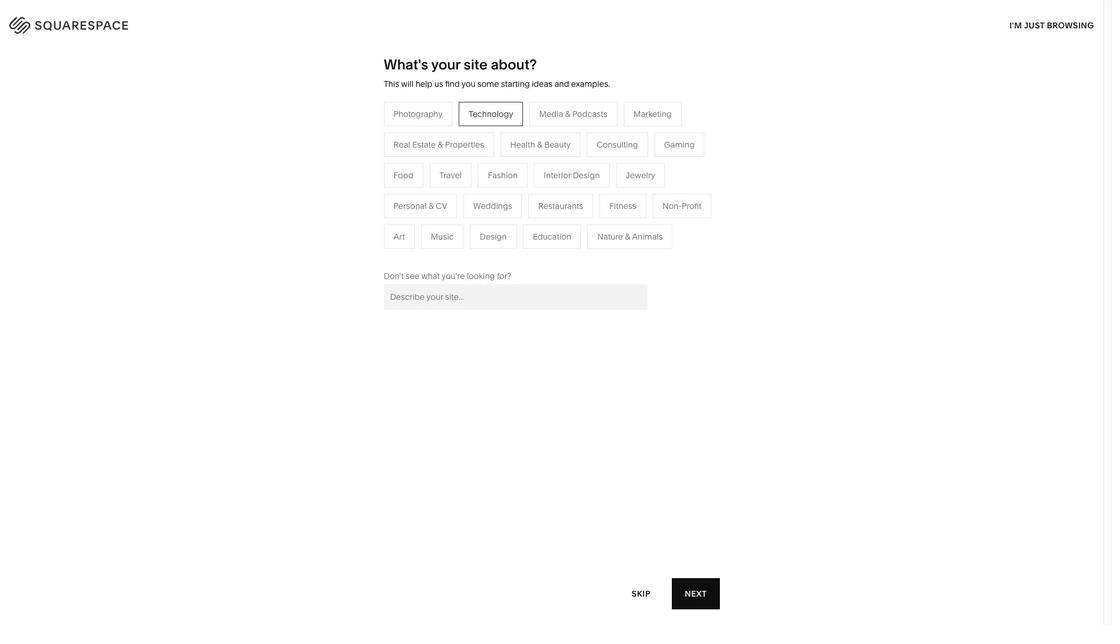 Task type: vqa. For each thing, say whether or not it's contained in the screenshot.
Marketing radio
yes



Task type: locate. For each thing, give the bounding box(es) containing it.
restaurants inside radio
[[538, 201, 583, 211]]

0 horizontal spatial estate
[[412, 139, 436, 150]]

0 vertical spatial nature
[[542, 178, 567, 189]]

Food radio
[[384, 163, 423, 188]]

nature & animals inside option
[[597, 232, 663, 242]]

estate down 'music'
[[438, 248, 462, 258]]

nature & animals down the fitness radio
[[597, 232, 663, 242]]

in
[[1080, 18, 1089, 29]]

0 vertical spatial restaurants
[[419, 178, 464, 189]]

Health & Beauty radio
[[501, 133, 581, 157]]

travel up media & podcasts link
[[440, 170, 462, 181]]

browsing
[[1047, 20, 1094, 30]]

beauty
[[544, 139, 571, 150]]

travel inside radio
[[440, 170, 462, 181]]

community & non-profits
[[297, 213, 394, 223]]

Technology radio
[[459, 102, 523, 126]]

1 vertical spatial non-
[[351, 213, 370, 223]]

Interior Design radio
[[534, 163, 610, 188]]

some
[[478, 79, 499, 89]]

log             in link
[[1060, 18, 1089, 29]]

1 vertical spatial nature & animals
[[597, 232, 663, 242]]

Photography radio
[[384, 102, 453, 126]]

skip
[[632, 589, 651, 599]]

1 vertical spatial media & podcasts
[[419, 196, 488, 206]]

0 horizontal spatial design
[[480, 232, 507, 242]]

0 horizontal spatial media
[[419, 196, 443, 206]]

1 horizontal spatial media & podcasts
[[539, 109, 608, 119]]

&
[[565, 109, 571, 119], [438, 139, 443, 150], [537, 139, 542, 150], [567, 161, 572, 171], [569, 178, 575, 189], [445, 196, 450, 206], [429, 201, 434, 211], [343, 213, 349, 223], [625, 232, 630, 242], [463, 248, 469, 258]]

nature
[[542, 178, 567, 189], [597, 232, 623, 242]]

real estate & properties
[[394, 139, 484, 150], [419, 248, 510, 258]]

Don't see what you're looking for? field
[[384, 284, 647, 310]]

Marketing radio
[[624, 102, 682, 126]]

non- down jewelry radio
[[663, 201, 682, 211]]

non-
[[663, 201, 682, 211], [351, 213, 370, 223]]

personal
[[394, 201, 427, 211]]

what
[[421, 271, 440, 281]]

travel down "real estate & properties" 'option'
[[419, 161, 442, 171]]

log
[[1060, 18, 1078, 29]]

art
[[394, 232, 405, 242]]

Fitness radio
[[600, 194, 646, 218]]

fashion
[[488, 170, 518, 181]]

animals down decor
[[576, 178, 607, 189]]

podcasts down restaurants link
[[452, 196, 488, 206]]

gaming
[[664, 139, 695, 150]]

1 horizontal spatial restaurants
[[538, 201, 583, 211]]

nature down home
[[542, 178, 567, 189]]

real inside 'option'
[[394, 139, 410, 150]]

real estate & properties link
[[419, 248, 522, 258]]

nature inside nature & animals option
[[597, 232, 623, 242]]

1 horizontal spatial media
[[539, 109, 563, 119]]

properties up travel radio
[[445, 139, 484, 150]]

weddings down events link
[[419, 230, 458, 241]]

see
[[406, 271, 420, 281]]

restaurants down travel link
[[419, 178, 464, 189]]

1 vertical spatial real
[[419, 248, 436, 258]]

ideas
[[532, 79, 553, 89]]

& inside 'option'
[[438, 139, 443, 150]]

travel
[[419, 161, 442, 171], [440, 170, 462, 181]]

0 vertical spatial real estate & properties
[[394, 139, 484, 150]]

interior
[[544, 170, 571, 181]]

media inside media & podcasts option
[[539, 109, 563, 119]]

this
[[384, 79, 399, 89]]

1 vertical spatial estate
[[438, 248, 462, 258]]

and
[[555, 79, 569, 89]]

0 vertical spatial real
[[394, 139, 410, 150]]

estate up travel link
[[412, 139, 436, 150]]

0 vertical spatial media & podcasts
[[539, 109, 608, 119]]

nature down the fitness radio
[[597, 232, 623, 242]]

0 horizontal spatial nature
[[542, 178, 567, 189]]

weddings link
[[419, 230, 470, 241]]

nature & animals
[[542, 178, 607, 189], [597, 232, 663, 242]]

media up events
[[419, 196, 443, 206]]

home & decor
[[542, 161, 598, 171]]

0 vertical spatial media
[[539, 109, 563, 119]]

properties
[[445, 139, 484, 150], [471, 248, 510, 258]]

1 horizontal spatial estate
[[438, 248, 462, 258]]

estate
[[412, 139, 436, 150], [438, 248, 462, 258]]

Non-Profit radio
[[653, 194, 711, 218]]

0 vertical spatial non-
[[663, 201, 682, 211]]

media & podcasts
[[539, 109, 608, 119], [419, 196, 488, 206]]

1 horizontal spatial real
[[419, 248, 436, 258]]

squarespace logo image
[[23, 14, 152, 32]]

Consulting radio
[[587, 133, 648, 157]]

Nature & Animals radio
[[588, 225, 673, 249]]

real estate & properties inside "real estate & properties" 'option'
[[394, 139, 484, 150]]

log             in
[[1060, 18, 1089, 29]]

us
[[434, 79, 443, 89]]

fitness down interior
[[542, 196, 569, 206]]

media & podcasts inside option
[[539, 109, 608, 119]]

1 horizontal spatial weddings
[[473, 201, 512, 211]]

1 horizontal spatial fitness
[[609, 201, 637, 211]]

degraw image
[[396, 396, 708, 626]]

fitness
[[542, 196, 569, 206], [609, 201, 637, 211]]

next button
[[672, 579, 720, 610]]

animals down the fitness radio
[[632, 232, 663, 242]]

0 horizontal spatial restaurants
[[419, 178, 464, 189]]

nature & animals link
[[542, 178, 619, 189]]

1 vertical spatial weddings
[[419, 230, 458, 241]]

0 vertical spatial estate
[[412, 139, 436, 150]]

real up food
[[394, 139, 410, 150]]

real
[[394, 139, 410, 150], [419, 248, 436, 258]]

food
[[394, 170, 413, 181]]

Fashion radio
[[478, 163, 528, 188]]

media & podcasts down restaurants link
[[419, 196, 488, 206]]

nature & animals down home & decor link
[[542, 178, 607, 189]]

Gaming radio
[[654, 133, 705, 157]]

find
[[445, 79, 460, 89]]

podcasts down examples.
[[573, 109, 608, 119]]

what's
[[384, 56, 428, 73]]

1 vertical spatial animals
[[632, 232, 663, 242]]

& inside radio
[[429, 201, 434, 211]]

fitness inside radio
[[609, 201, 637, 211]]

0 vertical spatial properties
[[445, 139, 484, 150]]

media up the beauty
[[539, 109, 563, 119]]

design
[[573, 170, 600, 181], [480, 232, 507, 242]]

0 vertical spatial podcasts
[[573, 109, 608, 119]]

0 vertical spatial weddings
[[473, 201, 512, 211]]

i'm
[[1010, 20, 1022, 30]]

0 horizontal spatial media & podcasts
[[419, 196, 488, 206]]

non- right community
[[351, 213, 370, 223]]

events link
[[419, 213, 456, 223]]

1 horizontal spatial non-
[[663, 201, 682, 211]]

1 horizontal spatial animals
[[632, 232, 663, 242]]

fitness link
[[542, 196, 580, 206]]

1 vertical spatial restaurants
[[538, 201, 583, 211]]

properties inside 'option'
[[445, 139, 484, 150]]

1 horizontal spatial podcasts
[[573, 109, 608, 119]]

properties up looking
[[471, 248, 510, 258]]

0 horizontal spatial non-
[[351, 213, 370, 223]]

weddings
[[473, 201, 512, 211], [419, 230, 458, 241]]

real estate & properties up travel link
[[394, 139, 484, 150]]

media & podcasts down the and
[[539, 109, 608, 119]]

real down 'music'
[[419, 248, 436, 258]]

animals
[[576, 178, 607, 189], [632, 232, 663, 242]]

1 vertical spatial podcasts
[[452, 196, 488, 206]]

Education radio
[[523, 225, 581, 249]]

podcasts
[[573, 109, 608, 119], [452, 196, 488, 206]]

skip button
[[619, 578, 663, 610]]

looking
[[467, 271, 495, 281]]

restaurants down nature & animals link on the top
[[538, 201, 583, 211]]

1 horizontal spatial nature
[[597, 232, 623, 242]]

weddings up design radio
[[473, 201, 512, 211]]

squarespace logo link
[[23, 14, 236, 32]]

profits
[[370, 213, 394, 223]]

fitness up nature & animals option
[[609, 201, 637, 211]]

0 horizontal spatial real
[[394, 139, 410, 150]]

1 vertical spatial nature
[[597, 232, 623, 242]]

don't
[[384, 271, 404, 281]]

just
[[1024, 20, 1045, 30]]

podcasts inside option
[[573, 109, 608, 119]]

0 vertical spatial animals
[[576, 178, 607, 189]]

media
[[539, 109, 563, 119], [419, 196, 443, 206]]

0 vertical spatial design
[[573, 170, 600, 181]]

restaurants
[[419, 178, 464, 189], [538, 201, 583, 211]]

real estate & properties up you're
[[419, 248, 510, 258]]

you
[[462, 79, 476, 89]]



Task type: describe. For each thing, give the bounding box(es) containing it.
1 vertical spatial real estate & properties
[[419, 248, 510, 258]]

consulting
[[597, 139, 638, 150]]

media & podcasts link
[[419, 196, 499, 206]]

Jewelry radio
[[616, 163, 665, 188]]

for?
[[497, 271, 511, 281]]

1 horizontal spatial design
[[573, 170, 600, 181]]

photography
[[394, 109, 443, 119]]

community & non-profits link
[[297, 213, 405, 223]]

restaurants link
[[419, 178, 476, 189]]

personal & cv
[[394, 201, 447, 211]]

weddings inside option
[[473, 201, 512, 211]]

Music radio
[[421, 225, 464, 249]]

Real Estate & Properties radio
[[384, 133, 494, 157]]

technology
[[469, 109, 513, 119]]

starting
[[501, 79, 530, 89]]

0 horizontal spatial fitness
[[542, 196, 569, 206]]

next
[[685, 589, 707, 599]]

0 horizontal spatial weddings
[[419, 230, 458, 241]]

examples.
[[571, 79, 610, 89]]

don't see what you're looking for?
[[384, 271, 511, 281]]

you're
[[442, 271, 465, 281]]

0 horizontal spatial animals
[[576, 178, 607, 189]]

0 vertical spatial nature & animals
[[542, 178, 607, 189]]

non-profit
[[663, 201, 702, 211]]

jewelry
[[626, 170, 655, 181]]

travel link
[[419, 161, 453, 171]]

interior design
[[544, 170, 600, 181]]

animals inside option
[[632, 232, 663, 242]]

marketing
[[634, 109, 672, 119]]

i'm just browsing link
[[1010, 9, 1094, 41]]

1 vertical spatial properties
[[471, 248, 510, 258]]

Art radio
[[384, 225, 415, 249]]

help
[[416, 79, 432, 89]]

Travel radio
[[430, 163, 472, 188]]

your
[[431, 56, 461, 73]]

Design radio
[[470, 225, 517, 249]]

1 vertical spatial media
[[419, 196, 443, 206]]

community
[[297, 213, 341, 223]]

cv
[[436, 201, 447, 211]]

health & beauty
[[510, 139, 571, 150]]

about?
[[491, 56, 537, 73]]

site
[[464, 56, 488, 73]]

home & decor link
[[542, 161, 609, 171]]

health
[[510, 139, 535, 150]]

estate inside 'option'
[[412, 139, 436, 150]]

what's your site about? this will help us find you some starting ideas and examples.
[[384, 56, 610, 89]]

non- inside option
[[663, 201, 682, 211]]

decor
[[574, 161, 598, 171]]

profit
[[682, 201, 702, 211]]

0 horizontal spatial podcasts
[[452, 196, 488, 206]]

1 vertical spatial design
[[480, 232, 507, 242]]

events
[[419, 213, 445, 223]]

i'm just browsing
[[1010, 20, 1094, 30]]

home
[[542, 161, 565, 171]]

will
[[401, 79, 414, 89]]

education
[[533, 232, 571, 242]]

degraw element
[[396, 396, 708, 626]]

music
[[431, 232, 454, 242]]

Personal & CV radio
[[384, 194, 457, 218]]

Weddings radio
[[464, 194, 522, 218]]

Restaurants radio
[[529, 194, 593, 218]]

Media & Podcasts radio
[[530, 102, 617, 126]]



